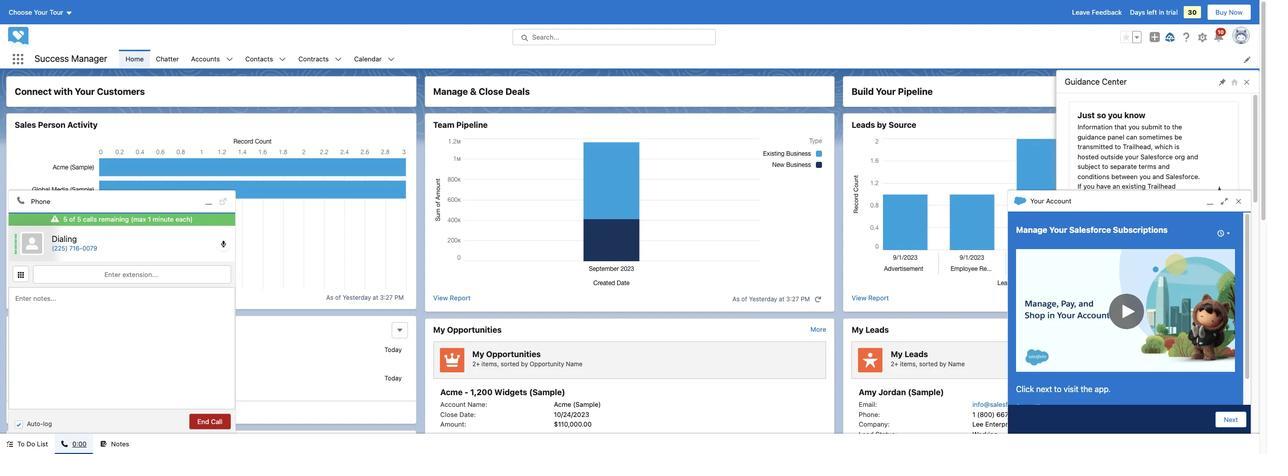 Task type: vqa. For each thing, say whether or not it's contained in the screenshot.
MFA to the left
yes



Task type: describe. For each thing, give the bounding box(es) containing it.
dialing
[[52, 235, 77, 244]]

1 5 from the left
[[63, 215, 67, 224]]

click
[[1017, 385, 1035, 394]]

1 horizontal spatial close
[[479, 86, 504, 97]]

2 vertical spatial mfa
[[1215, 423, 1228, 432]]

you
[[1119, 275, 1134, 284]]

1 horizontal spatial by
[[878, 120, 887, 130]]

between
[[1112, 173, 1138, 181]]

lee enterprise, inc
[[973, 421, 1030, 429]]

1 horizontal spatial mfa
[[1167, 384, 1181, 392]]

search...
[[532, 33, 560, 41]]

pm for build
[[1220, 296, 1229, 303]]

manager
[[71, 54, 107, 64]]

accounts list item
[[185, 50, 239, 69]]

trial
[[1167, 8, 1178, 16]]

chatter
[[156, 55, 179, 63]]

my leads link
[[852, 325, 889, 335]]

my for my opportunities 2+ items, sorted by opportunity name
[[473, 350, 485, 359]]

(800)
[[978, 411, 995, 419]]

items, for close
[[482, 361, 499, 368]]

next
[[1225, 416, 1239, 424]]

you down terms
[[1140, 173, 1151, 181]]

threats
[[1112, 374, 1133, 382]]

lead status:
[[859, 431, 898, 439]]

list
[[37, 441, 48, 449]]

log
[[43, 421, 52, 429]]

1 vertical spatial sometimes
[[1116, 212, 1149, 220]]

2+ for your
[[891, 361, 899, 368]]

1 today from the top
[[385, 347, 402, 354]]

text default image inside the 0:00 button
[[61, 441, 68, 449]]

3 report from the left
[[869, 294, 889, 302]]

build your pipeline
[[852, 86, 933, 97]]

status:
[[876, 431, 898, 439]]

2 horizontal spatial (sample)
[[908, 388, 945, 398]]

as of yesterday at 3:​27 pm for build
[[1152, 296, 1229, 303]]

salesforce inside got multi-factor authentication (mfa) yet? to protect against security threats like phishing attacks, everyone is required to use mfa when logging in to salesforce. learn how to enable mfa for your users now — and understand what to expect when salesforce automatically enables mfa for your org.
[[1112, 423, 1144, 432]]

the inside just so you know information that you submit to the guidance panel can sometimes be transmitted to trailhead, which is hosted outside your salesforce org and subject to separate terms and conditions between you and salesforce. if you have an existing trailhead account associated with your work email, your in-progress and completed badges can sometimes be included.
[[1173, 123, 1183, 131]]

your for build
[[876, 86, 896, 97]]

Enter extension... text field
[[33, 266, 231, 284]]

list containing home
[[119, 50, 1260, 69]]

lead
[[859, 431, 874, 439]]

team pipeline
[[433, 120, 488, 130]]

view for manage & close deals
[[433, 294, 448, 302]]

manage & close deals
[[433, 86, 530, 97]]

10 button
[[1213, 28, 1227, 43]]

your down manager
[[75, 86, 95, 97]]

your down trailhead
[[1155, 192, 1168, 201]]

items, for pipeline
[[901, 361, 918, 368]]

search... button
[[513, 29, 716, 45]]

10/24/2023
[[554, 411, 590, 419]]

sorted for pipeline
[[920, 361, 938, 368]]

left
[[1148, 8, 1158, 16]]

of inside status
[[69, 215, 75, 224]]

0 horizontal spatial pipeline
[[457, 120, 488, 130]]

transmitted
[[1078, 143, 1114, 151]]

terms
[[1139, 163, 1157, 171]]

0 horizontal spatial (sample)
[[529, 388, 566, 398]]

to right 'submit'
[[1165, 123, 1171, 131]]

which
[[1155, 143, 1173, 151]]

guidance
[[1078, 133, 1106, 141]]

to do list button
[[0, 435, 54, 455]]

calendar list item
[[348, 50, 401, 69]]

like
[[1135, 374, 1146, 382]]

build
[[852, 86, 874, 97]]

1 vertical spatial can
[[1103, 212, 1114, 220]]

to left the use
[[1146, 384, 1152, 392]]

my for my opportunities
[[433, 326, 445, 335]]

acme for acme - 1,200 widgets (sample)
[[441, 388, 463, 398]]

manage your salesforce subscriptions
[[1017, 225, 1168, 235]]

report for customers
[[31, 294, 52, 302]]

source
[[889, 120, 917, 130]]

2+ for &
[[473, 361, 480, 368]]

2 today link from the top
[[15, 373, 408, 395]]

0 vertical spatial sometimes
[[1140, 133, 1173, 141]]

just
[[1078, 111, 1096, 120]]

leads for my leads
[[866, 326, 889, 335]]

phone dialog
[[8, 191, 236, 435]]

salesforce inside just so you know information that you submit to the guidance panel can sometimes be transmitted to trailhead, which is hosted outside your salesforce org and subject to separate terms and conditions between you and salesforce. if you have an existing trailhead account associated with your work email, your in-progress and completed badges can sometimes be included.
[[1141, 153, 1174, 161]]

report for deals
[[450, 294, 471, 302]]

0:00
[[72, 441, 87, 449]]

in inside got multi-factor authentication (mfa) yet? to protect against security threats like phishing attacks, everyone is required to use mfa when logging in to salesforce. learn how to enable mfa for your users now — and understand what to expect when salesforce automatically enables mfa for your org.
[[1225, 384, 1231, 392]]

text default image for to
[[6, 441, 13, 449]]

progress
[[1122, 202, 1149, 210]]

0 vertical spatial when
[[1182, 384, 1199, 392]]

activity
[[67, 120, 98, 130]]

subject
[[1078, 163, 1101, 171]]

opportunities for my opportunities
[[447, 326, 502, 335]]

manage for manage your salesforce subscriptions
[[1017, 225, 1048, 235]]

widgets
[[495, 388, 528, 398]]

an
[[1113, 182, 1121, 191]]

what
[[1149, 414, 1163, 422]]

and up trailhead
[[1153, 173, 1165, 181]]

to up — in the bottom of the page
[[1189, 394, 1196, 402]]

your account link
[[1009, 191, 1252, 213]]

leave
[[1073, 8, 1091, 16]]

yet?
[[1112, 364, 1125, 372]]

leads for my leads 2+ items, sorted by name
[[905, 350, 929, 359]]

work
[[1170, 192, 1185, 201]]

opportunity
[[530, 361, 564, 368]]

0 vertical spatial in
[[1160, 8, 1165, 16]]

feedback
[[1092, 8, 1123, 16]]

opportunities for my opportunities 2+ items, sorted by opportunity name
[[486, 350, 541, 359]]

0 vertical spatial with
[[54, 86, 73, 97]]

team
[[433, 120, 455, 130]]

know
[[1125, 111, 1146, 120]]

0 horizontal spatial close
[[441, 411, 458, 419]]

company:
[[859, 421, 890, 429]]

name:
[[468, 401, 488, 409]]

jordan
[[879, 388, 907, 398]]

more for build your pipeline
[[1230, 326, 1245, 334]]

you right if
[[1084, 182, 1095, 191]]

your for manage
[[1050, 225, 1068, 235]]

that
[[1115, 123, 1127, 131]]

to do list
[[17, 441, 48, 449]]

customers
[[97, 86, 145, 97]]

auto-
[[27, 421, 43, 429]]

the inside your account status
[[1081, 385, 1093, 394]]

more inside button
[[1215, 275, 1231, 283]]

view inside button
[[1199, 275, 1214, 283]]

amy
[[859, 388, 877, 398]]

0 horizontal spatial at
[[373, 294, 379, 302]]

next
[[1037, 385, 1053, 394]]

phone link
[[9, 191, 235, 214]]

-
[[465, 388, 469, 398]]

1 today link from the top
[[15, 345, 408, 367]]

as for manage
[[733, 296, 740, 303]]

remaining
[[99, 215, 129, 224]]

have
[[1097, 182, 1112, 191]]

view report link for deals
[[433, 294, 471, 306]]

more for manage & close deals
[[811, 326, 827, 334]]

1 (800) 667-6389
[[973, 411, 1029, 419]]

today's
[[15, 438, 46, 447]]

is inside got multi-factor authentication (mfa) yet? to protect against security threats like phishing attacks, everyone is required to use mfa when logging in to salesforce. learn how to enable mfa for your users now — and understand what to expect when salesforce automatically enables mfa for your org.
[[1112, 384, 1117, 392]]

1 horizontal spatial can
[[1127, 133, 1138, 141]]

today's events
[[15, 438, 74, 447]]

guidance set use multi-factor authentication for salesforce logins
[[1112, 302, 1227, 348]]

pm for manage
[[801, 296, 810, 303]]

my opportunities 2+ items, sorted by opportunity name
[[473, 350, 583, 368]]

name inside my leads 2+ items, sorted by name
[[949, 361, 965, 368]]

to right "app."
[[1112, 394, 1118, 402]]

view report for deals
[[433, 294, 471, 302]]

use multi-factor authentication for salesforce logins button
[[1112, 313, 1231, 349]]

view all
[[199, 409, 224, 417]]

0 vertical spatial leads
[[852, 120, 876, 130]]

calls
[[83, 215, 97, 224]]

end
[[198, 418, 209, 427]]

dialing image
[[22, 234, 42, 254]]

account inside your account link
[[1047, 197, 1072, 205]]

buy
[[1216, 8, 1228, 16]]

connect with your customers
[[15, 86, 145, 97]]

strong connectivity image
[[15, 234, 18, 255]]

understand
[[1112, 414, 1147, 422]]

0:00 button
[[55, 435, 93, 455]]

success manager
[[35, 54, 107, 64]]

you down know
[[1129, 123, 1140, 131]]

yesterday for build your pipeline
[[1168, 296, 1196, 303]]

step 1/2
[[1017, 404, 1042, 412]]

(mfa)
[[1209, 354, 1227, 362]]

click next to visit the app.
[[1017, 385, 1111, 394]]



Task type: locate. For each thing, give the bounding box(es) containing it.
0 horizontal spatial the
[[1081, 385, 1093, 394]]

choose your tour
[[9, 8, 63, 16]]

contracts list item
[[293, 50, 348, 69]]

contracts
[[299, 55, 329, 63]]

mfa up how
[[1167, 384, 1181, 392]]

multi-
[[1125, 354, 1143, 362]]

success
[[35, 54, 69, 64]]

2 name from the left
[[949, 361, 965, 368]]

of
[[69, 215, 75, 224], [335, 294, 341, 302], [742, 296, 748, 303], [1161, 296, 1166, 303]]

with up progress
[[1140, 192, 1153, 201]]

2 horizontal spatial text default image
[[61, 441, 68, 449]]

0 horizontal spatial more link
[[811, 326, 827, 334]]

text default image for 5
[[51, 215, 59, 223]]

1 vertical spatial with
[[1140, 192, 1153, 201]]

close
[[479, 86, 504, 97], [441, 411, 458, 419]]

2 report from the left
[[450, 294, 471, 302]]

dialing (225) 716-0079
[[52, 235, 97, 252]]

set
[[1143, 302, 1153, 311]]

as of yesterday at 3:​27 pm
[[326, 294, 404, 302], [733, 296, 810, 303], [1152, 296, 1229, 303]]

3 view report from the left
[[852, 294, 889, 302]]

use
[[1154, 384, 1165, 392]]

1 view report link from the left
[[15, 294, 52, 303]]

(sample) down opportunity
[[529, 388, 566, 398]]

salesforce. inside got multi-factor authentication (mfa) yet? to protect against security threats like phishing attacks, everyone is required to use mfa when logging in to salesforce. learn how to enable mfa for your users now — and understand what to expect when salesforce automatically enables mfa for your org.
[[1120, 394, 1154, 402]]

you
[[1109, 111, 1123, 120], [1129, 123, 1140, 131], [1140, 173, 1151, 181], [1084, 182, 1095, 191]]

2 horizontal spatial report
[[869, 294, 889, 302]]

leads inside my leads 2+ items, sorted by name
[[905, 350, 929, 359]]

text default image for notes
[[100, 441, 107, 449]]

0 vertical spatial is
[[1175, 143, 1180, 151]]

to down panel
[[1115, 143, 1122, 151]]

more
[[1215, 275, 1231, 283], [811, 326, 827, 334], [1230, 326, 1245, 334]]

2 sorted from the left
[[920, 361, 938, 368]]

1 vertical spatial today
[[385, 375, 402, 383]]

calendar
[[354, 55, 382, 63]]

your left org.
[[1122, 433, 1136, 442]]

0 horizontal spatial guidance
[[1066, 77, 1100, 86]]

manage for manage & close deals
[[433, 86, 468, 97]]

1 vertical spatial guidance
[[1112, 302, 1141, 311]]

existing
[[1123, 182, 1146, 191]]

and right the org
[[1187, 153, 1199, 161]]

2 2+ from the left
[[891, 361, 899, 368]]

for down factor
[[1172, 327, 1183, 336]]

(sample) up the 10/24/2023
[[573, 401, 601, 409]]

1 right (max
[[148, 215, 151, 224]]

the up "which" in the right of the page
[[1173, 123, 1183, 131]]

by inside my opportunities 2+ items, sorted by opportunity name
[[521, 361, 528, 368]]

in-
[[1114, 202, 1122, 210]]

0 vertical spatial 1
[[148, 215, 151, 224]]

your left in-
[[1098, 202, 1112, 210]]

app.
[[1095, 385, 1111, 394]]

sometimes down progress
[[1116, 212, 1149, 220]]

text default image for your account
[[1015, 195, 1027, 208]]

account up the close date:
[[441, 401, 466, 409]]

salesforce inside your account status
[[1070, 225, 1112, 235]]

account left email,
[[1047, 197, 1072, 205]]

for inside guidance set use multi-factor authentication for salesforce logins
[[1172, 327, 1183, 336]]

1 more link from the left
[[811, 326, 827, 334]]

1 view report from the left
[[15, 294, 52, 302]]

at for manage & close deals
[[779, 296, 785, 303]]

more link
[[811, 326, 827, 334], [1230, 326, 1245, 334]]

2 horizontal spatial view report link
[[852, 294, 889, 306]]

now
[[1230, 8, 1243, 16]]

1 vertical spatial leads
[[866, 326, 889, 335]]

0 vertical spatial mfa
[[1167, 384, 1181, 392]]

0 horizontal spatial salesforce.
[[1120, 394, 1154, 402]]

0 horizontal spatial as
[[326, 294, 334, 302]]

is up the org
[[1175, 143, 1180, 151]]

3 view report link from the left
[[852, 294, 889, 306]]

be
[[1175, 133, 1183, 141], [1151, 212, 1159, 220]]

2 horizontal spatial as of yesterday at 3:​27 pm
[[1152, 296, 1229, 303]]

text default image
[[1015, 195, 1027, 208], [17, 197, 25, 205], [815, 296, 822, 303], [1234, 296, 1241, 303], [100, 441, 107, 449]]

0 horizontal spatial pm
[[395, 294, 404, 302]]

salesforce
[[1141, 153, 1174, 161], [1070, 225, 1112, 235], [1185, 327, 1227, 336], [1112, 423, 1144, 432]]

do
[[26, 441, 35, 449]]

salesforce. inside just so you know information that you submit to the guidance panel can sometimes be transmitted to trailhead, which is hosted outside your salesforce org and subject to separate terms and conditions between you and salesforce. if you have an existing trailhead account associated with your work email, your in-progress and completed badges can sometimes be included.
[[1166, 173, 1201, 181]]

my inside my opportunities link
[[433, 326, 445, 335]]

view more button
[[1190, 271, 1240, 287]]

opportunities inside my opportunities link
[[447, 326, 502, 335]]

1 horizontal spatial account
[[1047, 197, 1072, 205]]

0 vertical spatial pipeline
[[899, 86, 933, 97]]

sorted for close
[[501, 361, 520, 368]]

so
[[1097, 111, 1107, 120]]

0 vertical spatial today link
[[15, 345, 408, 367]]

connect
[[15, 86, 52, 97]]

1 horizontal spatial more link
[[1230, 326, 1245, 334]]

1 vertical spatial salesforce.
[[1120, 394, 1154, 402]]

2 today from the top
[[385, 375, 402, 383]]

1 vertical spatial the
[[1081, 385, 1093, 394]]

2 vertical spatial leads
[[905, 350, 929, 359]]

0 horizontal spatial 3:​27
[[380, 294, 393, 302]]

at for build your pipeline
[[1198, 296, 1204, 303]]

text default image up dialing
[[51, 215, 59, 223]]

acme left -
[[441, 388, 463, 398]]

and right terms
[[1159, 163, 1170, 171]]

be up subscriptions
[[1151, 212, 1159, 220]]

2 5 from the left
[[77, 215, 81, 224]]

2 view report from the left
[[433, 294, 471, 302]]

as for build
[[1152, 296, 1159, 303]]

users
[[1153, 404, 1170, 412]]

to inside got multi-factor authentication (mfa) yet? to protect against security threats like phishing attacks, everyone is required to use mfa when logging in to salesforce. learn how to enable mfa for your users now — and understand what to expect when salesforce automatically enables mfa for your org.
[[1126, 364, 1134, 372]]

text default image inside phone link
[[17, 197, 25, 205]]

sorted up the amy jordan (sample)
[[920, 361, 938, 368]]

0 vertical spatial the
[[1173, 123, 1183, 131]]

choose
[[9, 8, 32, 16]]

to down outside
[[1103, 163, 1109, 171]]

text default image left 0:00
[[61, 441, 68, 449]]

by up the amy jordan (sample)
[[940, 361, 947, 368]]

0 horizontal spatial report
[[31, 294, 52, 302]]

got
[[1112, 354, 1123, 362]]

pipeline up source
[[899, 86, 933, 97]]

as of yesterday at 3:​27 pm for manage
[[733, 296, 810, 303]]

and
[[1187, 153, 1199, 161], [1159, 163, 1170, 171], [1153, 173, 1165, 181], [1151, 202, 1163, 210], [1194, 404, 1205, 412]]

outside
[[1101, 153, 1124, 161]]

salesforce.
[[1166, 173, 1201, 181], [1120, 394, 1154, 402]]

by for manage & close deals
[[521, 361, 528, 368]]

panel
[[1108, 133, 1125, 141]]

items, up the amy jordan (sample)
[[901, 361, 918, 368]]

factor
[[1143, 354, 1161, 362]]

my for my leads
[[852, 326, 864, 335]]

1 horizontal spatial pipeline
[[899, 86, 933, 97]]

0 horizontal spatial view report link
[[15, 294, 52, 303]]

manage inside your account status
[[1017, 225, 1048, 235]]

2 horizontal spatial pm
[[1220, 296, 1229, 303]]

0 vertical spatial acme
[[441, 388, 463, 398]]

opportunities inside my opportunities 2+ items, sorted by opportunity name
[[486, 350, 541, 359]]

1 horizontal spatial pm
[[801, 296, 810, 303]]

trailhead
[[1148, 182, 1176, 191]]

1 vertical spatial close
[[441, 411, 458, 419]]

authentication
[[1112, 327, 1170, 336]]

date:
[[460, 411, 476, 419]]

text default image
[[51, 215, 59, 223], [6, 441, 13, 449], [61, 441, 68, 449]]

1
[[148, 215, 151, 224], [973, 411, 976, 419]]

to down multi-
[[1126, 364, 1134, 372]]

2+ up 1,200
[[473, 361, 480, 368]]

sometimes down 'submit'
[[1140, 133, 1173, 141]]

1 vertical spatial is
[[1112, 384, 1117, 392]]

1 horizontal spatial the
[[1173, 123, 1183, 131]]

2+ inside my opportunities 2+ items, sorted by opportunity name
[[473, 361, 480, 368]]

you up that
[[1109, 111, 1123, 120]]

phishing
[[1147, 374, 1174, 382]]

2+
[[473, 361, 480, 368], [891, 361, 899, 368]]

2 horizontal spatial by
[[940, 361, 947, 368]]

your down the trailhead,
[[1126, 153, 1139, 161]]

1 inside status
[[148, 215, 151, 224]]

Enter notes... text field
[[9, 288, 235, 410]]

0 vertical spatial salesforce.
[[1166, 173, 1201, 181]]

manage down your account
[[1017, 225, 1048, 235]]

your up what on the bottom of the page
[[1138, 404, 1151, 412]]

when
[[1182, 384, 1199, 392], [1196, 414, 1212, 422]]

to up automatically
[[1165, 414, 1171, 422]]

close up amount:
[[441, 411, 458, 419]]

2 items, from the left
[[901, 361, 918, 368]]

acme (sample)
[[554, 401, 601, 409]]

1 items, from the left
[[482, 361, 499, 368]]

salesforce. down required
[[1120, 394, 1154, 402]]

factor
[[1152, 314, 1178, 324]]

amount:
[[441, 421, 466, 429]]

1 horizontal spatial salesforce.
[[1166, 173, 1201, 181]]

end call button
[[189, 414, 231, 431]]

salesforce inside guidance set use multi-factor authentication for salesforce logins
[[1185, 327, 1227, 336]]

0 vertical spatial to
[[1126, 364, 1134, 372]]

0 horizontal spatial is
[[1112, 384, 1117, 392]]

my inside my leads 2+ items, sorted by name
[[891, 350, 903, 359]]

0 horizontal spatial 5
[[63, 215, 67, 224]]

logging
[[1201, 384, 1224, 392]]

items, inside my opportunities 2+ items, sorted by opportunity name
[[482, 361, 499, 368]]

contacts
[[245, 55, 273, 63]]

1 horizontal spatial view report
[[433, 294, 471, 302]]

view report link for customers
[[15, 294, 52, 303]]

manage left &
[[433, 86, 468, 97]]

is inside just so you know information that you submit to the guidance panel can sometimes be transmitted to trailhead, which is hosted outside your salesforce org and subject to separate terms and conditions between you and salesforce. if you have an existing trailhead account associated with your work email, your in-progress and completed badges can sometimes be included.
[[1175, 143, 1180, 151]]

security
[[1184, 364, 1209, 372]]

2 view report link from the left
[[433, 294, 471, 306]]

1 horizontal spatial at
[[779, 296, 785, 303]]

0 horizontal spatial to
[[17, 441, 25, 449]]

my leads
[[852, 326, 889, 335]]

1 horizontal spatial 1
[[973, 411, 976, 419]]

10
[[1218, 29, 1225, 35]]

0 horizontal spatial yesterday
[[343, 294, 371, 302]]

1 horizontal spatial be
[[1175, 133, 1183, 141]]

for down understand
[[1112, 433, 1120, 442]]

selected
[[1070, 275, 1104, 284]]

my opportunities link
[[433, 325, 502, 335]]

0 horizontal spatial sorted
[[501, 361, 520, 368]]

1 report from the left
[[31, 294, 52, 302]]

view for connect with your customers
[[15, 294, 30, 302]]

0 vertical spatial close
[[479, 86, 504, 97]]

—
[[1186, 404, 1192, 412]]

guidance left center
[[1066, 77, 1100, 86]]

your for choose
[[34, 8, 48, 16]]

with right connect
[[54, 86, 73, 97]]

1 horizontal spatial sorted
[[920, 361, 938, 368]]

my inside my leads link
[[852, 326, 864, 335]]

0 horizontal spatial by
[[521, 361, 528, 368]]

name inside my opportunities 2+ items, sorted by opportunity name
[[566, 361, 583, 368]]

working
[[973, 431, 998, 439]]

0 vertical spatial account
[[1047, 197, 1072, 205]]

acme up the 10/24/2023
[[554, 401, 572, 409]]

text default image left today's
[[6, 441, 13, 449]]

1 name from the left
[[566, 361, 583, 368]]

my for my leads 2+ items, sorted by name
[[891, 350, 903, 359]]

with inside just so you know information that you submit to the guidance panel can sometimes be transmitted to trailhead, which is hosted outside your salesforce org and subject to separate terms and conditions between you and salesforce. if you have an existing trailhead account associated with your work email, your in-progress and completed badges can sometimes be included.
[[1140, 192, 1153, 201]]

0 horizontal spatial as of yesterday at 3:​27 pm
[[326, 294, 404, 302]]

mfa right enables
[[1215, 423, 1228, 432]]

6389
[[1012, 411, 1029, 419]]

3:​27 for manage & close deals
[[787, 296, 800, 303]]

to inside to do list button
[[17, 441, 25, 449]]

1 horizontal spatial acme
[[554, 401, 572, 409]]

2 horizontal spatial as
[[1152, 296, 1159, 303]]

can down in-
[[1103, 212, 1114, 220]]

in right left
[[1160, 8, 1165, 16]]

2 horizontal spatial at
[[1198, 296, 1204, 303]]

0 horizontal spatial acme
[[441, 388, 463, 398]]

list
[[119, 50, 1260, 69]]

info@salesforce.com
[[973, 401, 1037, 409]]

1 2+ from the left
[[473, 361, 480, 368]]

when down the attacks, at the right bottom of page
[[1182, 384, 1199, 392]]

authentication
[[1163, 354, 1207, 362]]

your left tour
[[34, 8, 48, 16]]

enable
[[1197, 394, 1218, 402]]

step
[[1017, 404, 1031, 412]]

close right &
[[479, 86, 504, 97]]

1 vertical spatial mfa
[[1112, 404, 1125, 412]]

and up included.
[[1151, 202, 1163, 210]]

5 of 5 calls remaining (max 1 minute each) status
[[45, 214, 199, 226]]

end call
[[198, 418, 223, 427]]

your inside dropdown button
[[34, 8, 48, 16]]

your right 'build'
[[876, 86, 896, 97]]

5 left calls
[[77, 215, 81, 224]]

1 horizontal spatial in
[[1225, 384, 1231, 392]]

in
[[1160, 8, 1165, 16], [1225, 384, 1231, 392]]

1 horizontal spatial is
[[1175, 143, 1180, 151]]

yesterday
[[343, 294, 371, 302], [749, 296, 778, 303], [1168, 296, 1196, 303]]

text default image inside to do list button
[[6, 441, 13, 449]]

in down everyone
[[1225, 384, 1231, 392]]

my
[[433, 326, 445, 335], [852, 326, 864, 335], [473, 350, 485, 359], [891, 350, 903, 359]]

view report for customers
[[15, 294, 52, 302]]

1 horizontal spatial view report link
[[433, 294, 471, 306]]

0 vertical spatial guidance
[[1066, 77, 1100, 86]]

when up enables
[[1196, 414, 1212, 422]]

0 horizontal spatial mfa
[[1112, 404, 1125, 412]]

0 horizontal spatial with
[[54, 86, 73, 97]]

2+ inside my leads 2+ items, sorted by name
[[891, 361, 899, 368]]

0 horizontal spatial view report
[[15, 294, 52, 302]]

0 horizontal spatial account
[[441, 401, 466, 409]]

yesterday for manage & close deals
[[749, 296, 778, 303]]

salesforce up the (mfa)
[[1185, 327, 1227, 336]]

your down your account
[[1050, 225, 1068, 235]]

pm
[[395, 294, 404, 302], [801, 296, 810, 303], [1220, 296, 1229, 303]]

2+ up jordan
[[891, 361, 899, 368]]

guidance for guidance center
[[1066, 77, 1100, 86]]

to inside your account status
[[1055, 385, 1062, 394]]

by inside my leads 2+ items, sorted by name
[[940, 361, 947, 368]]

org
[[1175, 153, 1186, 161]]

text default image inside your account link
[[1015, 195, 1027, 208]]

acme
[[441, 388, 463, 398], [554, 401, 572, 409]]

center
[[1103, 77, 1128, 86]]

667-
[[997, 411, 1012, 419]]

by for build your pipeline
[[940, 361, 947, 368]]

1 horizontal spatial as
[[733, 296, 740, 303]]

sorted up widgets
[[501, 361, 520, 368]]

0 horizontal spatial can
[[1103, 212, 1114, 220]]

3:​27
[[380, 294, 393, 302], [787, 296, 800, 303], [1205, 296, 1218, 303]]

1 vertical spatial when
[[1196, 414, 1212, 422]]

be up the org
[[1175, 133, 1183, 141]]

pipeline right team
[[457, 120, 488, 130]]

1 vertical spatial account
[[441, 401, 466, 409]]

0 horizontal spatial items,
[[482, 361, 499, 368]]

for left you on the bottom right
[[1106, 275, 1118, 284]]

more link for build your pipeline
[[1230, 326, 1245, 334]]

my inside my opportunities 2+ items, sorted by opportunity name
[[473, 350, 485, 359]]

1 sorted from the left
[[501, 361, 520, 368]]

minute
[[153, 215, 174, 224]]

1 vertical spatial pipeline
[[457, 120, 488, 130]]

info@salesforce.com link
[[973, 401, 1037, 409]]

salesforce. down the org
[[1166, 173, 1201, 181]]

is right "app."
[[1112, 384, 1117, 392]]

accounts link
[[185, 50, 226, 69]]

716-
[[69, 245, 82, 252]]

trailhead,
[[1123, 143, 1154, 151]]

3:​27 for build your pipeline
[[1205, 296, 1218, 303]]

0 vertical spatial manage
[[433, 86, 468, 97]]

text default image inside 5 of 5 calls remaining (max 1 minute each) status
[[51, 215, 59, 223]]

included.
[[1161, 212, 1189, 220]]

text default image inside notes 'button'
[[100, 441, 107, 449]]

0 horizontal spatial manage
[[433, 86, 468, 97]]

0079
[[82, 245, 97, 252]]

use
[[1112, 314, 1127, 324]]

contacts list item
[[239, 50, 293, 69]]

text default image for phone
[[17, 197, 25, 205]]

0 horizontal spatial name
[[566, 361, 583, 368]]

1 vertical spatial today link
[[15, 373, 408, 395]]

sorted inside my opportunities 2+ items, sorted by opportunity name
[[501, 361, 520, 368]]

view
[[1199, 275, 1214, 283], [15, 294, 30, 302], [433, 294, 448, 302], [852, 294, 867, 302], [199, 409, 214, 417]]

view for build your pipeline
[[852, 294, 867, 302]]

contacts link
[[239, 50, 279, 69]]

sorted inside my leads 2+ items, sorted by name
[[920, 361, 938, 368]]

and right — in the bottom of the page
[[1194, 404, 1205, 412]]

mfa up understand
[[1112, 404, 1125, 412]]

the right visit
[[1081, 385, 1093, 394]]

1 horizontal spatial 5
[[77, 215, 81, 224]]

by left opportunity
[[521, 361, 528, 368]]

salesforce down badges
[[1070, 225, 1112, 235]]

guidance up use
[[1112, 302, 1141, 311]]

2 more link from the left
[[1230, 326, 1245, 334]]

to left visit
[[1055, 385, 1062, 394]]

1 vertical spatial to
[[17, 441, 25, 449]]

how
[[1175, 394, 1188, 402]]

person
[[38, 120, 65, 130]]

more link for manage & close deals
[[811, 326, 827, 334]]

1 horizontal spatial yesterday
[[749, 296, 778, 303]]

1 horizontal spatial 3:​27
[[787, 296, 800, 303]]

1 horizontal spatial (sample)
[[573, 401, 601, 409]]

salesforce down "which" in the right of the page
[[1141, 153, 1174, 161]]

(sample)
[[529, 388, 566, 398], [908, 388, 945, 398], [573, 401, 601, 409]]

2 horizontal spatial yesterday
[[1168, 296, 1196, 303]]

group
[[1121, 31, 1142, 43]]

5 up dialing
[[63, 215, 67, 224]]

salesforce down understand
[[1112, 423, 1144, 432]]

information
[[1078, 123, 1113, 131]]

acme for acme (sample)
[[554, 401, 572, 409]]

1/2
[[1033, 404, 1042, 412]]

items, inside my leads 2+ items, sorted by name
[[901, 361, 918, 368]]

to left 'do'
[[17, 441, 25, 449]]

call
[[211, 418, 223, 427]]

1 up 'lee'
[[973, 411, 976, 419]]

1 vertical spatial be
[[1151, 212, 1159, 220]]

guidance inside guidance set use multi-factor authentication for salesforce logins
[[1112, 302, 1141, 311]]

0 horizontal spatial be
[[1151, 212, 1159, 220]]

2 horizontal spatial mfa
[[1215, 423, 1228, 432]]

for up understand
[[1127, 404, 1136, 412]]

guidance for guidance set use multi-factor authentication for salesforce logins
[[1112, 302, 1141, 311]]

1 vertical spatial 1
[[973, 411, 976, 419]]

1 horizontal spatial items,
[[901, 361, 918, 368]]

your left email,
[[1031, 197, 1045, 205]]

and inside got multi-factor authentication (mfa) yet? to protect against security threats like phishing attacks, everyone is required to use mfa when logging in to salesforce. learn how to enable mfa for your users now — and understand what to expect when salesforce automatically enables mfa for your org.
[[1194, 404, 1205, 412]]

items, up 1,200
[[482, 361, 499, 368]]

your account status
[[1008, 191, 1252, 435]]

(sample) right jordan
[[908, 388, 945, 398]]

subscriptions
[[1114, 225, 1168, 235]]

1 horizontal spatial name
[[949, 361, 965, 368]]

by left source
[[878, 120, 887, 130]]

can up the trailhead,
[[1127, 133, 1138, 141]]



